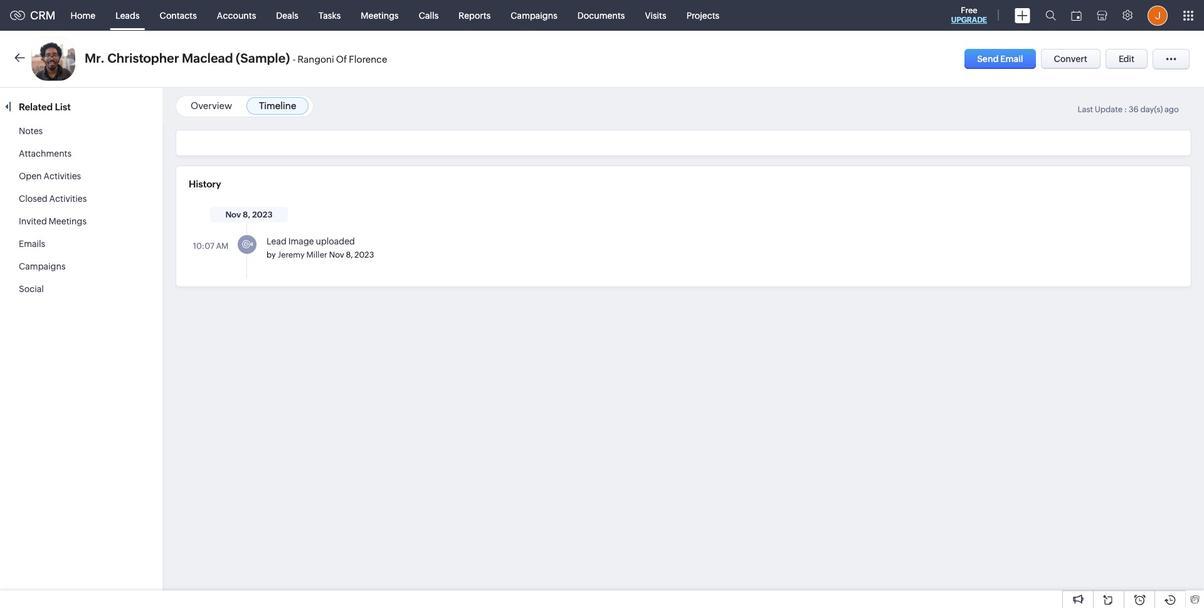 Task type: locate. For each thing, give the bounding box(es) containing it.
nov down uploaded
[[329, 250, 344, 260]]

0 vertical spatial nov
[[225, 210, 241, 220]]

1 vertical spatial campaigns link
[[19, 262, 66, 272]]

1 horizontal spatial campaigns link
[[501, 0, 568, 30]]

free upgrade
[[951, 6, 987, 24]]

timeline
[[259, 100, 296, 111]]

0 vertical spatial meetings
[[361, 10, 399, 20]]

activities for closed activities
[[49, 194, 87, 204]]

meetings up florence
[[361, 10, 399, 20]]

1 vertical spatial campaigns
[[19, 262, 66, 272]]

2023 down uploaded
[[355, 250, 374, 260]]

miller
[[306, 250, 327, 260]]

convert button
[[1041, 49, 1101, 69]]

mr. christopher maclead (sample) - rangoni of florence
[[85, 51, 387, 65]]

notes link
[[19, 126, 43, 136]]

meetings inside meetings link
[[361, 10, 399, 20]]

campaigns link right reports at the left
[[501, 0, 568, 30]]

list
[[55, 102, 71, 112]]

1 horizontal spatial 2023
[[355, 250, 374, 260]]

emails link
[[19, 239, 45, 249]]

open activities link
[[19, 171, 81, 181]]

home
[[71, 10, 95, 20]]

0 horizontal spatial campaigns
[[19, 262, 66, 272]]

1 horizontal spatial meetings
[[361, 10, 399, 20]]

tasks
[[319, 10, 341, 20]]

uploaded
[[316, 236, 355, 247]]

0 vertical spatial campaigns link
[[501, 0, 568, 30]]

send email
[[977, 54, 1023, 64]]

1 horizontal spatial 8,
[[346, 250, 353, 260]]

edit
[[1119, 54, 1135, 64]]

campaigns right reports at the left
[[511, 10, 558, 20]]

meetings
[[361, 10, 399, 20], [49, 216, 87, 226]]

attachments link
[[19, 149, 72, 159]]

accounts link
[[207, 0, 266, 30]]

email
[[1001, 54, 1023, 64]]

2023
[[252, 210, 273, 220], [355, 250, 374, 260]]

open
[[19, 171, 42, 181]]

2023 up lead
[[252, 210, 273, 220]]

8,
[[243, 210, 250, 220], [346, 250, 353, 260]]

0 horizontal spatial 8,
[[243, 210, 250, 220]]

campaigns down emails link
[[19, 262, 66, 272]]

campaigns link
[[501, 0, 568, 30], [19, 262, 66, 272]]

activities
[[44, 171, 81, 181], [49, 194, 87, 204]]

1 horizontal spatial campaigns
[[511, 10, 558, 20]]

ago
[[1165, 105, 1179, 114]]

documents
[[578, 10, 625, 20]]

projects link
[[677, 0, 730, 30]]

1 horizontal spatial nov
[[329, 250, 344, 260]]

0 horizontal spatial campaigns link
[[19, 262, 66, 272]]

nov up am
[[225, 210, 241, 220]]

crm link
[[10, 9, 56, 22]]

by
[[267, 250, 276, 260]]

activities up invited meetings link
[[49, 194, 87, 204]]

1 vertical spatial nov
[[329, 250, 344, 260]]

1 vertical spatial 8,
[[346, 250, 353, 260]]

of
[[336, 54, 347, 65]]

calls link
[[409, 0, 449, 30]]

closed activities
[[19, 194, 87, 204]]

related
[[19, 102, 53, 112]]

activities up 'closed activities'
[[44, 171, 81, 181]]

crm
[[30, 9, 56, 22]]

leads
[[116, 10, 140, 20]]

contacts
[[160, 10, 197, 20]]

search element
[[1038, 0, 1064, 31]]

nov
[[225, 210, 241, 220], [329, 250, 344, 260]]

open activities
[[19, 171, 81, 181]]

closed activities link
[[19, 194, 87, 204]]

1 vertical spatial activities
[[49, 194, 87, 204]]

meetings down 'closed activities'
[[49, 216, 87, 226]]

0 horizontal spatial meetings
[[49, 216, 87, 226]]

home link
[[61, 0, 105, 30]]

reports link
[[449, 0, 501, 30]]

christopher
[[107, 51, 179, 65]]

10:07
[[193, 242, 214, 251]]

2023 inside lead image uploaded by jeremy miller nov 8, 2023
[[355, 250, 374, 260]]

0 horizontal spatial 2023
[[252, 210, 273, 220]]

deals link
[[266, 0, 309, 30]]

lead image uploaded by jeremy miller nov 8, 2023
[[267, 236, 374, 260]]

image
[[288, 236, 314, 247]]

campaigns link down emails link
[[19, 262, 66, 272]]

projects
[[687, 10, 720, 20]]

:
[[1125, 105, 1127, 114]]

campaigns
[[511, 10, 558, 20], [19, 262, 66, 272]]

meetings link
[[351, 0, 409, 30]]

last
[[1078, 105, 1093, 114]]

documents link
[[568, 0, 635, 30]]

10:07 am
[[193, 242, 229, 251]]

1 vertical spatial 2023
[[355, 250, 374, 260]]

search image
[[1046, 10, 1056, 21]]

0 vertical spatial activities
[[44, 171, 81, 181]]



Task type: describe. For each thing, give the bounding box(es) containing it.
send email button
[[965, 49, 1036, 69]]

closed
[[19, 194, 47, 204]]

activities for open activities
[[44, 171, 81, 181]]

profile element
[[1140, 0, 1176, 30]]

last update : 36 day(s) ago
[[1078, 105, 1179, 114]]

free
[[961, 6, 978, 15]]

jeremy
[[278, 250, 305, 260]]

0 horizontal spatial nov
[[225, 210, 241, 220]]

-
[[293, 54, 296, 65]]

upgrade
[[951, 16, 987, 24]]

overview link
[[191, 100, 232, 111]]

attachments
[[19, 149, 72, 159]]

am
[[216, 242, 229, 251]]

accounts
[[217, 10, 256, 20]]

lead
[[267, 236, 287, 247]]

rangoni
[[298, 54, 334, 65]]

invited meetings
[[19, 216, 87, 226]]

nov inside lead image uploaded by jeremy miller nov 8, 2023
[[329, 250, 344, 260]]

tasks link
[[309, 0, 351, 30]]

1 vertical spatial meetings
[[49, 216, 87, 226]]

nov 8, 2023
[[225, 210, 273, 220]]

36
[[1129, 105, 1139, 114]]

8, inside lead image uploaded by jeremy miller nov 8, 2023
[[346, 250, 353, 260]]

emails
[[19, 239, 45, 249]]

overview
[[191, 100, 232, 111]]

calls
[[419, 10, 439, 20]]

maclead
[[182, 51, 233, 65]]

send
[[977, 54, 999, 64]]

contacts link
[[150, 0, 207, 30]]

social link
[[19, 284, 44, 294]]

day(s)
[[1141, 105, 1163, 114]]

visits link
[[635, 0, 677, 30]]

create menu element
[[1007, 0, 1038, 30]]

0 vertical spatial campaigns
[[511, 10, 558, 20]]

(sample)
[[236, 51, 290, 65]]

invited meetings link
[[19, 216, 87, 226]]

leads link
[[105, 0, 150, 30]]

visits
[[645, 10, 667, 20]]

0 vertical spatial 2023
[[252, 210, 273, 220]]

update
[[1095, 105, 1123, 114]]

create menu image
[[1015, 8, 1031, 23]]

0 vertical spatial 8,
[[243, 210, 250, 220]]

invited
[[19, 216, 47, 226]]

mr.
[[85, 51, 105, 65]]

edit button
[[1106, 49, 1148, 69]]

notes
[[19, 126, 43, 136]]

history
[[189, 179, 221, 189]]

calendar image
[[1071, 10, 1082, 20]]

profile image
[[1148, 5, 1168, 25]]

convert
[[1054, 54, 1088, 64]]

related list
[[19, 102, 73, 112]]

deals
[[276, 10, 299, 20]]

florence
[[349, 54, 387, 65]]

reports
[[459, 10, 491, 20]]

timeline link
[[259, 100, 296, 111]]

social
[[19, 284, 44, 294]]



Task type: vqa. For each thing, say whether or not it's contained in the screenshot.
BUTTON
no



